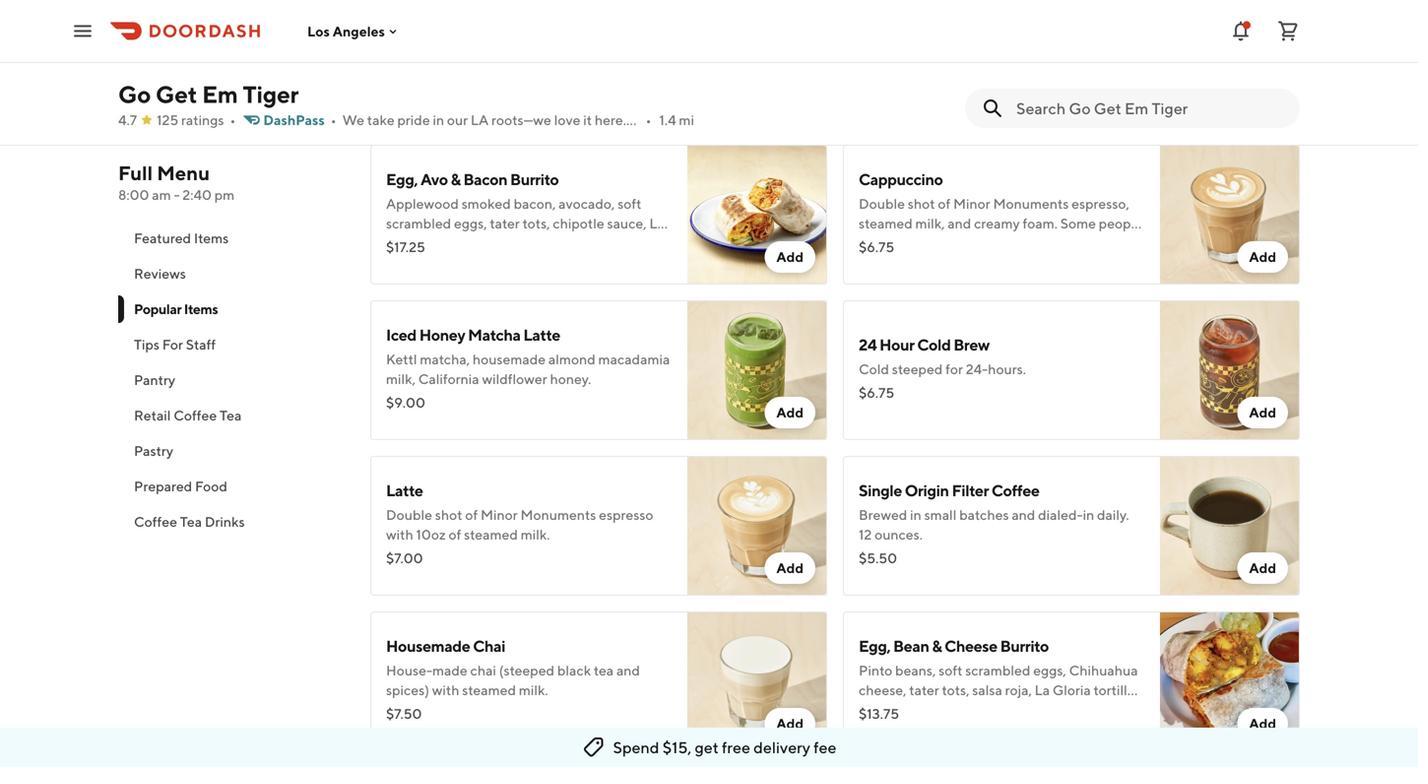 Task type: locate. For each thing, give the bounding box(es) containing it.
go
[[118, 80, 151, 108]]

0 vertical spatial tater
[[490, 215, 520, 232]]

steamed down chai
[[462, 682, 516, 698]]

1 vertical spatial double
[[386, 507, 432, 523]]

of for cappuccino
[[938, 196, 951, 212]]

some
[[1061, 215, 1096, 232]]

add button for housemade chai
[[765, 708, 816, 740]]

shot inside cappuccino double shot of minor monuments espresso, steamed milk, and creamy foam. some people call this a flat white
[[908, 196, 935, 212]]

spend
[[613, 738, 660, 757]]

this
[[689, 111, 712, 127], [883, 235, 906, 251]]

soft inside egg, bean & cheese burrito pinto beans, soft scrambled eggs, chihuahua cheese, tater tots, salsa roja, la gloria tortilla. vegetarian.
[[939, 663, 963, 679]]

minor for cappuccino
[[954, 196, 991, 212]]

ratings
[[181, 112, 224, 128]]

0 vertical spatial double
[[859, 196, 905, 212]]

0 vertical spatial with
[[386, 527, 413, 543]]

& right avo
[[451, 170, 461, 189]]

1 horizontal spatial egg,
[[859, 637, 891, 656]]

0 vertical spatial steamed
[[859, 215, 913, 232]]

0 vertical spatial coffee
[[174, 407, 217, 424]]

gloria inside egg, avo & bacon burrito applewood smoked bacon, avocado, soft scrambled eggs, tater tots, chipotle sauce, la gloria tortilla.
[[386, 235, 424, 251]]

steamed right 10oz
[[464, 527, 518, 543]]

food
[[195, 478, 227, 495]]

0 vertical spatial gloria
[[386, 235, 424, 251]]

double inside the latte double shot of minor monuments espresso with 10oz of steamed milk. $7.00
[[386, 507, 432, 523]]

$13.75
[[859, 706, 899, 722]]

add
[[777, 249, 804, 265], [1250, 249, 1277, 265], [777, 404, 804, 421], [1250, 404, 1277, 421], [777, 560, 804, 576], [1250, 560, 1277, 576], [777, 716, 804, 732], [1250, 716, 1277, 732]]

0 horizontal spatial tea
[[180, 514, 202, 530]]

1 vertical spatial steamed
[[464, 527, 518, 543]]

housemade
[[473, 351, 546, 367]]

notification bell image
[[1229, 19, 1253, 43]]

tots, inside egg, bean & cheese burrito pinto beans, soft scrambled eggs, chihuahua cheese, tater tots, salsa roja, la gloria tortilla. vegetarian.
[[942, 682, 970, 698]]

shot up 10oz
[[435, 507, 463, 523]]

steamed
[[859, 215, 913, 232], [464, 527, 518, 543], [462, 682, 516, 698]]

eggs, inside egg, avo & bacon burrito applewood smoked bacon, avocado, soft scrambled eggs, tater tots, chipotle sauce, la gloria tortilla.
[[454, 215, 487, 232]]

egg, inside egg, bean & cheese burrito pinto beans, soft scrambled eggs, chihuahua cheese, tater tots, salsa roja, la gloria tortilla. vegetarian.
[[859, 637, 891, 656]]

125
[[157, 112, 179, 128]]

matcha
[[468, 326, 521, 344]]

tater down smoked
[[490, 215, 520, 232]]

0 horizontal spatial milk,
[[386, 371, 416, 387]]

shot down "cappuccino"
[[908, 196, 935, 212]]

and right tea
[[617, 663, 640, 679]]

from
[[657, 111, 687, 127]]

1 • from the left
[[230, 112, 236, 128]]

staff
[[186, 336, 216, 353]]

tots, down bacon,
[[523, 215, 550, 232]]

1 horizontal spatial burrito
[[1001, 637, 1049, 656]]

0 horizontal spatial la
[[650, 215, 665, 232]]

1 horizontal spatial tots,
[[942, 682, 970, 698]]

white
[[942, 235, 977, 251]]

• right dashpass
[[331, 112, 337, 128]]

0 vertical spatial burrito
[[510, 170, 559, 189]]

24 hour cold brew cold steeped for 24-hours. $6.75
[[859, 335, 1026, 401]]

0 horizontal spatial soft
[[618, 196, 642, 212]]

latte inside the latte double shot of minor monuments espresso with 10oz of steamed milk. $7.00
[[386, 481, 423, 500]]

this inside cappuccino double shot of minor monuments espresso, steamed milk, and creamy foam. some people call this a flat white
[[883, 235, 906, 251]]

0 horizontal spatial cold
[[859, 361, 890, 377]]

$6.75 down steeped
[[859, 385, 895, 401]]

gloria for egg, avo & bacon burrito
[[386, 235, 424, 251]]

the most commonly ordered items and dishes from this store
[[370, 111, 747, 127]]

avocado,
[[559, 196, 615, 212]]

delivery
[[754, 738, 811, 757]]

0 horizontal spatial tater
[[490, 215, 520, 232]]

2 horizontal spatial of
[[938, 196, 951, 212]]

add for single origin filter coffee
[[1250, 560, 1277, 576]]

steamed up call
[[859, 215, 913, 232]]

0 vertical spatial eggs,
[[454, 215, 487, 232]]

featured items
[[134, 230, 229, 246]]

0 vertical spatial milk.
[[521, 527, 550, 543]]

tots, for bacon
[[523, 215, 550, 232]]

roja,
[[1005, 682, 1032, 698]]

the
[[370, 111, 394, 127]]

monuments inside the latte double shot of minor monuments espresso with 10oz of steamed milk. $7.00
[[521, 507, 596, 523]]

cold down 24
[[859, 361, 890, 377]]

1 vertical spatial monuments
[[521, 507, 596, 523]]

monuments left espresso
[[521, 507, 596, 523]]

coffee down prepared
[[134, 514, 177, 530]]

espresso,
[[1072, 196, 1130, 212]]

1 vertical spatial soft
[[939, 663, 963, 679]]

$5.50
[[859, 550, 898, 566]]

burrito up roja,
[[1001, 637, 1049, 656]]

$6.75 left a
[[859, 239, 895, 255]]

burrito inside egg, avo & bacon burrito applewood smoked bacon, avocado, soft scrambled eggs, tater tots, chipotle sauce, la gloria tortilla.
[[510, 170, 559, 189]]

1 vertical spatial shot
[[435, 507, 463, 523]]

1 vertical spatial egg,
[[859, 637, 891, 656]]

tater inside egg, bean & cheese burrito pinto beans, soft scrambled eggs, chihuahua cheese, tater tots, salsa roja, la gloria tortilla. vegetarian.
[[910, 682, 940, 698]]

cappuccino
[[859, 170, 943, 189]]

tater inside egg, avo & bacon burrito applewood smoked bacon, avocado, soft scrambled eggs, tater tots, chipotle sauce, la gloria tortilla.
[[490, 215, 520, 232]]

& for bacon
[[451, 170, 461, 189]]

1 vertical spatial tortilla.
[[1094, 682, 1138, 698]]

latte
[[524, 326, 560, 344], [386, 481, 423, 500]]

$7.50
[[386, 706, 422, 722]]

with down made
[[432, 682, 460, 698]]

1 horizontal spatial with
[[432, 682, 460, 698]]

cold up steeped
[[918, 335, 951, 354]]

125 ratings •
[[157, 112, 236, 128]]

am
[[152, 187, 171, 203]]

1 horizontal spatial tortilla.
[[1094, 682, 1138, 698]]

soft
[[618, 196, 642, 212], [939, 663, 963, 679]]

pantry button
[[118, 363, 347, 398]]

0 vertical spatial tots,
[[523, 215, 550, 232]]

$6.75
[[859, 239, 895, 255], [859, 385, 895, 401]]

almond
[[549, 351, 596, 367]]

0 vertical spatial la
[[650, 215, 665, 232]]

with inside the latte double shot of minor monuments espresso with 10oz of steamed milk. $7.00
[[386, 527, 413, 543]]

0 vertical spatial &
[[451, 170, 461, 189]]

1 in from the left
[[910, 507, 922, 523]]

1 horizontal spatial minor
[[954, 196, 991, 212]]

avo
[[421, 170, 448, 189]]

burrito inside egg, bean & cheese burrito pinto beans, soft scrambled eggs, chihuahua cheese, tater tots, salsa roja, la gloria tortilla. vegetarian.
[[1001, 637, 1049, 656]]

1 vertical spatial milk.
[[519, 682, 548, 698]]

0 vertical spatial this
[[689, 111, 712, 127]]

1 horizontal spatial la
[[1035, 682, 1050, 698]]

most
[[397, 111, 428, 127]]

1 vertical spatial coffee
[[992, 481, 1040, 500]]

tater down beans,
[[910, 682, 940, 698]]

1 horizontal spatial milk,
[[916, 215, 945, 232]]

and left dialed-
[[1012, 507, 1036, 523]]

drinks
[[205, 514, 245, 530]]

get
[[156, 80, 197, 108]]

0 vertical spatial items
[[194, 230, 229, 246]]

1 vertical spatial tots,
[[942, 682, 970, 698]]

la inside egg, avo & bacon burrito applewood smoked bacon, avocado, soft scrambled eggs, tater tots, chipotle sauce, la gloria tortilla.
[[650, 215, 665, 232]]

0 horizontal spatial gloria
[[386, 235, 424, 251]]

0 vertical spatial milk,
[[916, 215, 945, 232]]

0 horizontal spatial minor
[[481, 507, 518, 523]]

1 horizontal spatial cold
[[918, 335, 951, 354]]

0 horizontal spatial •
[[230, 112, 236, 128]]

1 horizontal spatial eggs,
[[1034, 663, 1067, 679]]

0 horizontal spatial egg,
[[386, 170, 418, 189]]

of inside cappuccino double shot of minor monuments espresso, steamed milk, and creamy foam. some people call this a flat white
[[938, 196, 951, 212]]

cheese
[[945, 637, 998, 656]]

0 vertical spatial minor
[[954, 196, 991, 212]]

gloria
[[386, 235, 424, 251], [1053, 682, 1091, 698]]

1 vertical spatial eggs,
[[1034, 663, 1067, 679]]

this left a
[[883, 235, 906, 251]]

add button for egg, avo & bacon burrito
[[765, 241, 816, 273]]

2 horizontal spatial •
[[646, 112, 652, 128]]

2 vertical spatial steamed
[[462, 682, 516, 698]]

minor inside the latte double shot of minor monuments espresso with 10oz of steamed milk. $7.00
[[481, 507, 518, 523]]

add button for 24 hour cold brew
[[1238, 397, 1289, 429]]

1 horizontal spatial •
[[331, 112, 337, 128]]

0 horizontal spatial eggs,
[[454, 215, 487, 232]]

bean
[[894, 637, 929, 656]]

add button for single origin filter coffee
[[1238, 553, 1289, 584]]

milk.
[[521, 527, 550, 543], [519, 682, 548, 698]]

2 $6.75 from the top
[[859, 385, 895, 401]]

items for featured items
[[194, 230, 229, 246]]

2 vertical spatial of
[[449, 527, 461, 543]]

add for egg, avo & bacon burrito
[[777, 249, 804, 265]]

double down "cappuccino"
[[859, 196, 905, 212]]

monuments
[[994, 196, 1069, 212], [521, 507, 596, 523]]

egg, inside egg, avo & bacon burrito applewood smoked bacon, avocado, soft scrambled eggs, tater tots, chipotle sauce, la gloria tortilla.
[[386, 170, 418, 189]]

with up $7.00
[[386, 527, 413, 543]]

egg, avo & bacon burrito applewood smoked bacon, avocado, soft scrambled eggs, tater tots, chipotle sauce, la gloria tortilla.
[[386, 170, 665, 251]]

0 horizontal spatial shot
[[435, 507, 463, 523]]

tater for cheese
[[910, 682, 940, 698]]

monuments for cappuccino
[[994, 196, 1069, 212]]

scrambled up salsa
[[966, 663, 1031, 679]]

soft down 'cheese'
[[939, 663, 963, 679]]

tortilla. for egg, avo & bacon burrito
[[427, 235, 471, 251]]

prepared food
[[134, 478, 227, 495]]

0 vertical spatial egg,
[[386, 170, 418, 189]]

egg,
[[386, 170, 418, 189], [859, 637, 891, 656]]

1 horizontal spatial in
[[1083, 507, 1095, 523]]

0 horizontal spatial burrito
[[510, 170, 559, 189]]

1 vertical spatial gloria
[[1053, 682, 1091, 698]]

tea down pantry button
[[220, 407, 242, 424]]

& inside egg, avo & bacon burrito applewood smoked bacon, avocado, soft scrambled eggs, tater tots, chipotle sauce, la gloria tortilla.
[[451, 170, 461, 189]]

0 horizontal spatial with
[[386, 527, 413, 543]]

1 horizontal spatial soft
[[939, 663, 963, 679]]

& right bean
[[932, 637, 942, 656]]

la right "sauce,"
[[650, 215, 665, 232]]

0 vertical spatial latte
[[524, 326, 560, 344]]

1 horizontal spatial this
[[883, 235, 906, 251]]

coffee up batches
[[992, 481, 1040, 500]]

0 horizontal spatial &
[[451, 170, 461, 189]]

iced honey matcha latte kettl matcha, housemade almond macadamia milk, california wildflower honey. $9.00
[[386, 326, 670, 411]]

• left 1.4
[[646, 112, 652, 128]]

tea left drinks
[[180, 514, 202, 530]]

tots, left salsa
[[942, 682, 970, 698]]

add button
[[765, 241, 816, 273], [1238, 241, 1289, 273], [765, 397, 816, 429], [1238, 397, 1289, 429], [765, 553, 816, 584], [1238, 553, 1289, 584], [765, 708, 816, 740], [1238, 708, 1289, 740]]

ordered
[[499, 111, 549, 127]]

1 horizontal spatial scrambled
[[966, 663, 1031, 679]]

0 items, open order cart image
[[1277, 19, 1300, 43]]

gloria down applewood on the top left of page
[[386, 235, 424, 251]]

1 vertical spatial minor
[[481, 507, 518, 523]]

milk, inside iced honey matcha latte kettl matcha, housemade almond macadamia milk, california wildflower honey. $9.00
[[386, 371, 416, 387]]

tortilla. down chihuahua on the bottom right of page
[[1094, 682, 1138, 698]]

add for housemade chai
[[777, 716, 804, 732]]

and up 'white'
[[948, 215, 972, 232]]

flat
[[919, 235, 940, 251]]

1 horizontal spatial monuments
[[994, 196, 1069, 212]]

items
[[194, 230, 229, 246], [184, 301, 218, 317]]

1 vertical spatial tater
[[910, 682, 940, 698]]

burrito
[[510, 170, 559, 189], [1001, 637, 1049, 656]]

daily.
[[1097, 507, 1130, 523]]

1 vertical spatial latte
[[386, 481, 423, 500]]

latte up 10oz
[[386, 481, 423, 500]]

monuments up foam.
[[994, 196, 1069, 212]]

items up reviews "button"
[[194, 230, 229, 246]]

0 horizontal spatial latte
[[386, 481, 423, 500]]

la inside egg, bean & cheese burrito pinto beans, soft scrambled eggs, chihuahua cheese, tater tots, salsa roja, la gloria tortilla. vegetarian.
[[1035, 682, 1050, 698]]

$7.00
[[386, 550, 423, 566]]

4.7
[[118, 112, 137, 128]]

coffee
[[174, 407, 217, 424], [992, 481, 1040, 500], [134, 514, 177, 530]]

in left 'daily.'
[[1083, 507, 1095, 523]]

filter
[[952, 481, 989, 500]]

tea
[[220, 407, 242, 424], [180, 514, 202, 530]]

and inside single origin filter coffee brewed in small batches and dialed-in daily. 12 ounces. $5.50
[[1012, 507, 1036, 523]]

0 vertical spatial of
[[938, 196, 951, 212]]

double
[[859, 196, 905, 212], [386, 507, 432, 523]]

Item Search search field
[[1017, 98, 1285, 119]]

eggs, down smoked
[[454, 215, 487, 232]]

smoked
[[462, 196, 511, 212]]

for
[[946, 361, 963, 377]]

tortilla. inside egg, bean & cheese burrito pinto beans, soft scrambled eggs, chihuahua cheese, tater tots, salsa roja, la gloria tortilla. vegetarian.
[[1094, 682, 1138, 698]]

in left "small"
[[910, 507, 922, 523]]

add button for egg, bean & cheese burrito
[[1238, 708, 1289, 740]]

1 vertical spatial this
[[883, 235, 906, 251]]

tiger
[[243, 80, 299, 108]]

latte up almond
[[524, 326, 560, 344]]

1 vertical spatial milk,
[[386, 371, 416, 387]]

0 vertical spatial cold
[[918, 335, 951, 354]]

scrambled
[[386, 215, 451, 232], [966, 663, 1031, 679]]

salsa
[[973, 682, 1003, 698]]

california
[[418, 371, 479, 387]]

egg, up pinto on the right of page
[[859, 637, 891, 656]]

double inside cappuccino double shot of minor monuments espresso, steamed milk, and creamy foam. some people call this a flat white
[[859, 196, 905, 212]]

eggs, left chihuahua on the bottom right of page
[[1034, 663, 1067, 679]]

1 vertical spatial $6.75
[[859, 385, 895, 401]]

espresso
[[599, 507, 654, 523]]

egg, bean & cheese burrito pinto beans, soft scrambled eggs, chihuahua cheese, tater tots, salsa roja, la gloria tortilla. vegetarian.
[[859, 637, 1138, 718]]

milk, up "flat"
[[916, 215, 945, 232]]

& inside egg, bean & cheese burrito pinto beans, soft scrambled eggs, chihuahua cheese, tater tots, salsa roja, la gloria tortilla. vegetarian.
[[932, 637, 942, 656]]

wildflower
[[482, 371, 547, 387]]

items inside featured items button
[[194, 230, 229, 246]]

tortilla. inside egg, avo & bacon burrito applewood smoked bacon, avocado, soft scrambled eggs, tater tots, chipotle sauce, la gloria tortilla.
[[427, 235, 471, 251]]

1 vertical spatial items
[[184, 301, 218, 317]]

1 vertical spatial scrambled
[[966, 663, 1031, 679]]

tots,
[[523, 215, 550, 232], [942, 682, 970, 698]]

gloria down chihuahua on the bottom right of page
[[1053, 682, 1091, 698]]

tots, inside egg, avo & bacon burrito applewood smoked bacon, avocado, soft scrambled eggs, tater tots, chipotle sauce, la gloria tortilla.
[[523, 215, 550, 232]]

this right from
[[689, 111, 712, 127]]

egg, up applewood on the top left of page
[[386, 170, 418, 189]]

8:00
[[118, 187, 149, 203]]

coffee right retail
[[174, 407, 217, 424]]

1 vertical spatial with
[[432, 682, 460, 698]]

1 horizontal spatial of
[[465, 507, 478, 523]]

0 horizontal spatial tortilla.
[[427, 235, 471, 251]]

1 horizontal spatial &
[[932, 637, 942, 656]]

la right roja,
[[1035, 682, 1050, 698]]

burrito up bacon,
[[510, 170, 559, 189]]

items up staff
[[184, 301, 218, 317]]

add for latte
[[777, 560, 804, 576]]

reviews button
[[118, 256, 347, 292]]

soft up "sauce,"
[[618, 196, 642, 212]]

tea
[[594, 663, 614, 679]]

shot for cappuccino
[[908, 196, 935, 212]]

minor inside cappuccino double shot of minor monuments espresso, steamed milk, and creamy foam. some people call this a flat white
[[954, 196, 991, 212]]

tater
[[490, 215, 520, 232], [910, 682, 940, 698]]

egg, for egg, bean & cheese burrito
[[859, 637, 891, 656]]

1 vertical spatial burrito
[[1001, 637, 1049, 656]]

1.4
[[660, 112, 676, 128]]

cold
[[918, 335, 951, 354], [859, 361, 890, 377]]

scrambled inside egg, bean & cheese burrito pinto beans, soft scrambled eggs, chihuahua cheese, tater tots, salsa roja, la gloria tortilla. vegetarian.
[[966, 663, 1031, 679]]

open menu image
[[71, 19, 95, 43]]

0 horizontal spatial of
[[449, 527, 461, 543]]

1 vertical spatial &
[[932, 637, 942, 656]]

0 horizontal spatial in
[[910, 507, 922, 523]]

latte double shot of minor monuments espresso with 10oz of steamed milk. $7.00
[[386, 481, 654, 566]]

• down em
[[230, 112, 236, 128]]

1 horizontal spatial double
[[859, 196, 905, 212]]

small
[[925, 507, 957, 523]]

gloria inside egg, bean & cheese burrito pinto beans, soft scrambled eggs, chihuahua cheese, tater tots, salsa roja, la gloria tortilla. vegetarian.
[[1053, 682, 1091, 698]]

scrambled down applewood on the top left of page
[[386, 215, 451, 232]]

0 vertical spatial tea
[[220, 407, 242, 424]]

monuments inside cappuccino double shot of minor monuments espresso, steamed milk, and creamy foam. some people call this a flat white
[[994, 196, 1069, 212]]

0 vertical spatial $6.75
[[859, 239, 895, 255]]

add for cappuccino
[[1250, 249, 1277, 265]]

milk,
[[916, 215, 945, 232], [386, 371, 416, 387]]

0 vertical spatial shot
[[908, 196, 935, 212]]

3 • from the left
[[646, 112, 652, 128]]

0 vertical spatial soft
[[618, 196, 642, 212]]

•
[[230, 112, 236, 128], [331, 112, 337, 128], [646, 112, 652, 128]]

tortilla. right the $17.25
[[427, 235, 471, 251]]

(steeped
[[499, 663, 555, 679]]

1 $6.75 from the top
[[859, 239, 895, 255]]

popular
[[134, 301, 182, 317]]

milk, down kettl
[[386, 371, 416, 387]]

0 horizontal spatial double
[[386, 507, 432, 523]]

0 vertical spatial monuments
[[994, 196, 1069, 212]]

double up 10oz
[[386, 507, 432, 523]]

1 horizontal spatial latte
[[524, 326, 560, 344]]

spices)
[[386, 682, 429, 698]]

shot inside the latte double shot of minor monuments espresso with 10oz of steamed milk. $7.00
[[435, 507, 463, 523]]

1 horizontal spatial gloria
[[1053, 682, 1091, 698]]

1 horizontal spatial tater
[[910, 682, 940, 698]]

0 horizontal spatial tots,
[[523, 215, 550, 232]]



Task type: describe. For each thing, give the bounding box(es) containing it.
soft inside egg, avo & bacon burrito applewood smoked bacon, avocado, soft scrambled eggs, tater tots, chipotle sauce, la gloria tortilla.
[[618, 196, 642, 212]]

brew
[[954, 335, 990, 354]]

24 hour cold brew image
[[1160, 300, 1300, 440]]

chai
[[473, 637, 505, 656]]

steeped
[[892, 361, 943, 377]]

burrito for egg, avo & bacon burrito
[[510, 170, 559, 189]]

10oz
[[416, 527, 446, 543]]

single origin filter coffee brewed in small batches and dialed-in daily. 12 ounces. $5.50
[[859, 481, 1130, 566]]

full menu 8:00 am - 2:40 pm
[[118, 162, 235, 203]]

coffee tea drinks button
[[118, 504, 347, 540]]

minor for latte
[[481, 507, 518, 523]]

coffee inside single origin filter coffee brewed in small batches and dialed-in daily. 12 ounces. $5.50
[[992, 481, 1040, 500]]

tips for staff
[[134, 336, 216, 353]]

and inside cappuccino double shot of minor monuments espresso, steamed milk, and creamy foam. some people call this a flat white
[[948, 215, 972, 232]]

cappuccino double shot of minor monuments espresso, steamed milk, and creamy foam. some people call this a flat white
[[859, 170, 1143, 251]]

egg, avo & bacon burrito image
[[688, 145, 828, 285]]

$15,
[[663, 738, 692, 757]]

24
[[859, 335, 877, 354]]

add button for latte
[[765, 553, 816, 584]]

kettl
[[386, 351, 417, 367]]

pastry
[[134, 443, 173, 459]]

latte inside iced honey matcha latte kettl matcha, housemade almond macadamia milk, california wildflower honey. $9.00
[[524, 326, 560, 344]]

dashpass •
[[263, 112, 337, 128]]

tater for bacon
[[490, 215, 520, 232]]

foam.
[[1023, 215, 1058, 232]]

items for popular items
[[184, 301, 218, 317]]

prepared food button
[[118, 469, 347, 504]]

-
[[174, 187, 180, 203]]

cappuccino image
[[1160, 145, 1300, 285]]

dishes
[[615, 111, 655, 127]]

hours.
[[988, 361, 1026, 377]]

call
[[859, 235, 881, 251]]

pastry button
[[118, 433, 347, 469]]

popular items
[[134, 301, 218, 317]]

la for egg, avo & bacon burrito
[[650, 215, 665, 232]]

single
[[859, 481, 902, 500]]

store
[[715, 111, 747, 127]]

add for egg, bean & cheese burrito
[[1250, 716, 1277, 732]]

steamed inside the latte double shot of minor monuments espresso with 10oz of steamed milk. $7.00
[[464, 527, 518, 543]]

egg, for egg, avo & bacon burrito
[[386, 170, 418, 189]]

shot for latte
[[435, 507, 463, 523]]

housemade chai image
[[688, 612, 828, 752]]

beans,
[[896, 663, 936, 679]]

mi
[[679, 112, 694, 128]]

get
[[695, 738, 719, 757]]

add for iced honey matcha latte
[[777, 404, 804, 421]]

milk, inside cappuccino double shot of minor monuments espresso, steamed milk, and creamy foam. some people call this a flat white
[[916, 215, 945, 232]]

angeles
[[333, 23, 385, 39]]

steamed inside cappuccino double shot of minor monuments espresso, steamed milk, and creamy foam. some people call this a flat white
[[859, 215, 913, 232]]

2:40
[[183, 187, 212, 203]]

la for egg, bean & cheese burrito
[[1035, 682, 1050, 698]]

hour
[[880, 335, 915, 354]]

macadamia
[[598, 351, 670, 367]]

tots, for cheese
[[942, 682, 970, 698]]

scrambled inside egg, avo & bacon burrito applewood smoked bacon, avocado, soft scrambled eggs, tater tots, chipotle sauce, la gloria tortilla.
[[386, 215, 451, 232]]

add button for cappuccino
[[1238, 241, 1289, 273]]

creamy
[[974, 215, 1020, 232]]

dialed-
[[1038, 507, 1083, 523]]

burrito for egg, bean & cheese burrito
[[1001, 637, 1049, 656]]

• 1.4 mi
[[646, 112, 694, 128]]

ounces.
[[875, 527, 923, 543]]

vegetarian.
[[859, 702, 931, 718]]

add for 24 hour cold brew
[[1250, 404, 1277, 421]]

bacon,
[[514, 196, 556, 212]]

tips
[[134, 336, 160, 353]]

made
[[432, 663, 468, 679]]

1 vertical spatial cold
[[859, 361, 890, 377]]

and right items
[[588, 111, 612, 127]]

origin
[[905, 481, 949, 500]]

milk. inside housemade chai house-made chai (steeped black tea and spices) with steamed milk. $7.50
[[519, 682, 548, 698]]

reviews
[[134, 265, 186, 282]]

double for latte
[[386, 507, 432, 523]]

monuments for latte
[[521, 507, 596, 523]]

of for latte
[[465, 507, 478, 523]]

$9.00
[[386, 395, 425, 411]]

honey
[[419, 326, 465, 344]]

add button for iced honey matcha latte
[[765, 397, 816, 429]]

double for cappuccino
[[859, 196, 905, 212]]

honey.
[[550, 371, 591, 387]]

2 vertical spatial coffee
[[134, 514, 177, 530]]

bacon
[[463, 170, 508, 189]]

2 • from the left
[[331, 112, 337, 128]]

steamed inside housemade chai house-made chai (steeped black tea and spices) with steamed milk. $7.50
[[462, 682, 516, 698]]

pm
[[214, 187, 235, 203]]

em
[[202, 80, 238, 108]]

gloria for egg, bean & cheese burrito
[[1053, 682, 1091, 698]]

featured items button
[[118, 221, 347, 256]]

egg, bean & cheese burrito image
[[1160, 612, 1300, 752]]

menu
[[157, 162, 210, 185]]

go get em tiger
[[118, 80, 299, 108]]

spend $15, get free delivery fee
[[613, 738, 837, 757]]

latte image
[[688, 456, 828, 596]]

eggs, inside egg, bean & cheese burrito pinto beans, soft scrambled eggs, chihuahua cheese, tater tots, salsa roja, la gloria tortilla. vegetarian.
[[1034, 663, 1067, 679]]

featured
[[134, 230, 191, 246]]

full
[[118, 162, 153, 185]]

matcha,
[[420, 351, 470, 367]]

1 vertical spatial tea
[[180, 514, 202, 530]]

dashpass
[[263, 112, 325, 128]]

tortilla. for egg, bean & cheese burrito
[[1094, 682, 1138, 698]]

black
[[557, 663, 591, 679]]

sauce,
[[607, 215, 647, 232]]

with inside housemade chai house-made chai (steeped black tea and spices) with steamed milk. $7.50
[[432, 682, 460, 698]]

1 horizontal spatial tea
[[220, 407, 242, 424]]

2 in from the left
[[1083, 507, 1095, 523]]

a
[[909, 235, 916, 251]]

cheese,
[[859, 682, 907, 698]]

milk. inside the latte double shot of minor monuments espresso with 10oz of steamed milk. $7.00
[[521, 527, 550, 543]]

los
[[307, 23, 330, 39]]

iced
[[386, 326, 417, 344]]

and inside housemade chai house-made chai (steeped black tea and spices) with steamed milk. $7.50
[[617, 663, 640, 679]]

single origin filter coffee image
[[1160, 456, 1300, 596]]

iced honey matcha latte image
[[688, 300, 828, 440]]

0 horizontal spatial this
[[689, 111, 712, 127]]

& for cheese
[[932, 637, 942, 656]]

$6.75 inside 24 hour cold brew cold steeped for 24-hours. $6.75
[[859, 385, 895, 401]]

los angeles
[[307, 23, 385, 39]]

housemade chai house-made chai (steeped black tea and spices) with steamed milk. $7.50
[[386, 637, 640, 722]]

12
[[859, 527, 872, 543]]



Task type: vqa. For each thing, say whether or not it's contained in the screenshot.


